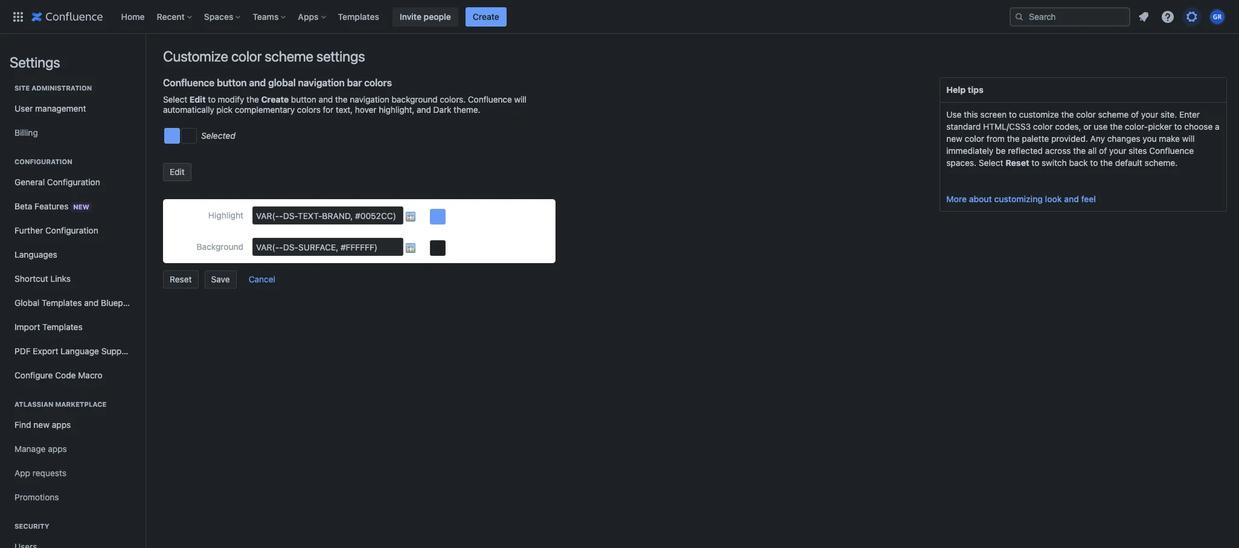 Task type: describe. For each thing, give the bounding box(es) containing it.
security group
[[10, 510, 135, 548]]

will inside button and the navigation background colors. confluence will automatically pick complementary colors for text, hover highlight, and dark theme.
[[514, 94, 527, 104]]

language
[[61, 346, 99, 356]]

configuration for general
[[47, 177, 100, 187]]

banner containing home
[[0, 0, 1239, 34]]

general configuration
[[14, 177, 100, 187]]

import templates link
[[10, 315, 135, 339]]

look
[[1045, 194, 1062, 204]]

more
[[946, 194, 967, 204]]

settings icon image
[[1185, 9, 1199, 24]]

all
[[1088, 146, 1097, 156]]

this
[[964, 109, 978, 120]]

management
[[35, 103, 86, 114]]

0 vertical spatial button
[[217, 77, 247, 88]]

global
[[14, 298, 39, 308]]

highlight
[[208, 210, 243, 220]]

configuration group
[[10, 145, 140, 391]]

settings
[[316, 48, 365, 65]]

codes,
[[1055, 121, 1081, 132]]

export
[[33, 346, 58, 356]]

0 vertical spatial configuration
[[14, 158, 72, 165]]

from
[[987, 133, 1005, 144]]

confluence inside use this screen to customize the color scheme of your site. enter standard html/css3 color codes, or use the color-picker to choose a new color from the palette provided. any changes you make will immediately be reflected across the all of your sites confluence spaces. select
[[1149, 146, 1194, 156]]

the up codes,
[[1061, 109, 1074, 120]]

global templates and blueprints
[[14, 298, 140, 308]]

colors inside button and the navigation background colors. confluence will automatically pick complementary colors for text, hover highlight, and dark theme.
[[297, 104, 321, 115]]

more about customizing look and feel button
[[946, 193, 1096, 205]]

automatically
[[163, 104, 214, 115]]

site
[[14, 84, 30, 92]]

beta features new
[[14, 201, 89, 211]]

0 vertical spatial navigation
[[298, 77, 345, 88]]

shortcut
[[14, 274, 48, 284]]

text,
[[336, 104, 353, 115]]

enter
[[1179, 109, 1200, 120]]

configure code macro link
[[10, 364, 135, 388]]

and left dark
[[417, 104, 431, 115]]

spaces
[[204, 11, 233, 21]]

a
[[1215, 121, 1220, 132]]

you
[[1143, 133, 1157, 144]]

and inside configuration group
[[84, 298, 99, 308]]

the up the back
[[1073, 146, 1086, 156]]

the up changes
[[1110, 121, 1123, 132]]

sites
[[1129, 146, 1147, 156]]

appswitcher icon image
[[11, 9, 25, 24]]

Search field
[[1010, 7, 1130, 26]]

user
[[14, 103, 33, 114]]

settings
[[10, 54, 60, 71]]

security
[[14, 522, 49, 530]]

0 vertical spatial select
[[163, 94, 187, 104]]

teams
[[253, 11, 279, 21]]

help icon image
[[1161, 9, 1175, 24]]

to right 'edit'
[[208, 94, 216, 104]]

languages
[[14, 249, 57, 260]]

new inside atlassian marketplace "group"
[[33, 420, 50, 430]]

modify
[[218, 94, 244, 104]]

and left the text, on the left top of page
[[319, 94, 333, 104]]

spaces.
[[946, 158, 977, 168]]

colors.
[[440, 94, 466, 104]]

teams button
[[249, 7, 291, 26]]

configuration for further
[[45, 225, 98, 236]]

invite people
[[400, 11, 451, 21]]

recent
[[157, 11, 185, 21]]

customize
[[163, 48, 228, 65]]

templates link
[[334, 7, 383, 26]]

further configuration link
[[10, 219, 135, 243]]

help tips
[[946, 85, 984, 95]]

color-
[[1125, 121, 1148, 132]]

site administration
[[14, 84, 92, 92]]

1 horizontal spatial colors
[[364, 77, 392, 88]]

feel
[[1081, 194, 1096, 204]]

further configuration
[[14, 225, 98, 236]]

general configuration link
[[10, 170, 135, 194]]

app requests
[[14, 468, 66, 478]]

templates for global templates and blueprints
[[42, 298, 82, 308]]

html/css3
[[983, 121, 1031, 132]]

customizing
[[994, 194, 1043, 204]]

manage apps
[[14, 444, 67, 454]]

picker
[[1148, 121, 1172, 132]]

use
[[1094, 121, 1108, 132]]

app requests link
[[10, 461, 135, 486]]

pdf export language support link
[[10, 339, 135, 364]]

blueprints
[[101, 298, 140, 308]]

theme.
[[454, 104, 480, 115]]

reset to switch back to the default scheme.
[[1006, 158, 1178, 168]]

1 vertical spatial apps
[[48, 444, 67, 454]]

administration
[[32, 84, 92, 92]]

new
[[73, 203, 89, 210]]

navigation inside button and the navigation background colors. confluence will automatically pick complementary colors for text, hover highlight, and dark theme.
[[350, 94, 389, 104]]

configure code macro
[[14, 370, 103, 380]]

atlassian marketplace
[[14, 400, 107, 408]]

the inside button and the navigation background colors. confluence will automatically pick complementary colors for text, hover highlight, and dark theme.
[[335, 94, 348, 104]]

use this screen to customize the color scheme of your site. enter standard html/css3 color codes, or use the color-picker to choose a new color from the palette provided. any changes you make will immediately be reflected across the all of your sites confluence spaces. select
[[946, 109, 1220, 168]]

color down customize at right
[[1033, 121, 1053, 132]]

find new apps
[[14, 420, 71, 430]]

button and the navigation background colors. confluence will automatically pick complementary colors for text, hover highlight, and dark theme.
[[163, 94, 527, 115]]

the right modify
[[246, 94, 259, 104]]

import
[[14, 322, 40, 332]]

background
[[392, 94, 438, 104]]

general
[[14, 177, 45, 187]]

support
[[101, 346, 133, 356]]

more about customizing look and feel
[[946, 194, 1096, 204]]

color up the confluence button and global navigation bar colors
[[231, 48, 262, 65]]

atlassian marketplace group
[[10, 388, 135, 513]]

to up "html/css3"
[[1009, 109, 1017, 120]]

scheme inside use this screen to customize the color scheme of your site. enter standard html/css3 color codes, or use the color-picker to choose a new color from the palette provided. any changes you make will immediately be reflected across the all of your sites confluence spaces. select
[[1098, 109, 1129, 120]]

pdf
[[14, 346, 31, 356]]

Highlight text field
[[252, 207, 403, 225]]

spaces button
[[200, 7, 245, 26]]

billing link
[[10, 121, 135, 145]]



Task type: vqa. For each thing, say whether or not it's contained in the screenshot.
APPS popup button
yes



Task type: locate. For each thing, give the bounding box(es) containing it.
find new apps link
[[10, 413, 135, 437]]

the left default
[[1100, 158, 1113, 168]]

new inside use this screen to customize the color scheme of your site. enter standard html/css3 color codes, or use the color-picker to choose a new color from the palette provided. any changes you make will immediately be reflected across the all of your sites confluence spaces. select
[[946, 133, 962, 144]]

and left global
[[249, 77, 266, 88]]

edit
[[190, 94, 206, 104]]

0 horizontal spatial create
[[261, 94, 289, 104]]

0 vertical spatial scheme
[[265, 48, 313, 65]]

and inside button
[[1064, 194, 1079, 204]]

pick
[[216, 104, 232, 115]]

and left feel
[[1064, 194, 1079, 204]]

create down the confluence button and global navigation bar colors
[[261, 94, 289, 104]]

1 vertical spatial button
[[291, 94, 316, 104]]

button left for
[[291, 94, 316, 104]]

global element
[[7, 0, 1007, 34]]

to up make in the right of the page
[[1174, 121, 1182, 132]]

search image
[[1015, 12, 1024, 21]]

0 vertical spatial apps
[[52, 420, 71, 430]]

palette
[[1022, 133, 1049, 144]]

create inside global element
[[473, 11, 499, 21]]

1 horizontal spatial button
[[291, 94, 316, 104]]

create link
[[465, 7, 507, 26]]

user management link
[[10, 97, 135, 121]]

customize
[[1019, 109, 1059, 120]]

select down be
[[979, 158, 1003, 168]]

colors
[[364, 77, 392, 88], [297, 104, 321, 115]]

scheme up use
[[1098, 109, 1129, 120]]

site administration group
[[10, 71, 135, 149]]

apps down atlassian marketplace
[[52, 420, 71, 430]]

0 horizontal spatial confluence
[[163, 77, 215, 88]]

1 horizontal spatial select
[[979, 158, 1003, 168]]

1 horizontal spatial create
[[473, 11, 499, 21]]

hover
[[355, 104, 377, 115]]

customize color scheme settings
[[163, 48, 365, 65]]

0 horizontal spatial will
[[514, 94, 527, 104]]

confluence inside button and the navigation background colors. confluence will automatically pick complementary colors for text, hover highlight, and dark theme.
[[468, 94, 512, 104]]

collapse sidebar image
[[132, 40, 158, 64]]

create right people
[[473, 11, 499, 21]]

1 vertical spatial confluence
[[468, 94, 512, 104]]

None submit
[[163, 163, 191, 181], [242, 270, 282, 288], [163, 271, 198, 289], [204, 271, 237, 289], [163, 163, 191, 181], [242, 270, 282, 288], [163, 271, 198, 289], [204, 271, 237, 289]]

use
[[946, 109, 962, 120]]

billing
[[14, 127, 38, 138]]

will down the choose
[[1182, 133, 1195, 144]]

0 horizontal spatial navigation
[[298, 77, 345, 88]]

2 vertical spatial configuration
[[45, 225, 98, 236]]

0 vertical spatial colors
[[364, 77, 392, 88]]

1 vertical spatial your
[[1109, 146, 1127, 156]]

standard
[[946, 121, 981, 132]]

any
[[1090, 133, 1105, 144]]

to down all on the top right
[[1090, 158, 1098, 168]]

create
[[473, 11, 499, 21], [261, 94, 289, 104]]

about
[[969, 194, 992, 204]]

select left 'edit'
[[163, 94, 187, 104]]

1 vertical spatial select
[[979, 158, 1003, 168]]

0 vertical spatial create
[[473, 11, 499, 21]]

0 vertical spatial of
[[1131, 109, 1139, 120]]

button
[[217, 77, 247, 88], [291, 94, 316, 104]]

background image
[[181, 128, 197, 144]]

your down changes
[[1109, 146, 1127, 156]]

1 vertical spatial of
[[1099, 146, 1107, 156]]

make
[[1159, 133, 1180, 144]]

global
[[268, 77, 296, 88]]

1 vertical spatial create
[[261, 94, 289, 104]]

configuration inside general configuration link
[[47, 177, 100, 187]]

0 horizontal spatial select
[[163, 94, 187, 104]]

new
[[946, 133, 962, 144], [33, 420, 50, 430]]

color up immediately
[[965, 133, 984, 144]]

templates up pdf export language support link
[[42, 322, 83, 332]]

back
[[1069, 158, 1088, 168]]

links
[[50, 274, 71, 284]]

the down "html/css3"
[[1007, 133, 1020, 144]]

banner
[[0, 0, 1239, 34]]

the
[[246, 94, 259, 104], [335, 94, 348, 104], [1061, 109, 1074, 120], [1110, 121, 1123, 132], [1007, 133, 1020, 144], [1073, 146, 1086, 156], [1100, 158, 1113, 168]]

of right all on the top right
[[1099, 146, 1107, 156]]

confluence right colors.
[[468, 94, 512, 104]]

0 horizontal spatial of
[[1099, 146, 1107, 156]]

0 vertical spatial new
[[946, 133, 962, 144]]

0 vertical spatial your
[[1141, 109, 1158, 120]]

1 vertical spatial scheme
[[1098, 109, 1129, 120]]

confluence image
[[31, 9, 103, 24], [31, 9, 103, 24]]

promotions
[[14, 492, 59, 502]]

across
[[1045, 146, 1071, 156]]

0 horizontal spatial new
[[33, 420, 50, 430]]

reflected
[[1008, 146, 1043, 156]]

1 vertical spatial navigation
[[350, 94, 389, 104]]

templates down links
[[42, 298, 82, 308]]

0 horizontal spatial button
[[217, 77, 247, 88]]

1 horizontal spatial new
[[946, 133, 962, 144]]

1 vertical spatial configuration
[[47, 177, 100, 187]]

the right for
[[335, 94, 348, 104]]

1 vertical spatial colors
[[297, 104, 321, 115]]

0 horizontal spatial scheme
[[265, 48, 313, 65]]

dark
[[433, 104, 451, 115]]

pdf export language support
[[14, 346, 133, 356]]

1 vertical spatial will
[[1182, 133, 1195, 144]]

configuration up general
[[14, 158, 72, 165]]

apps
[[52, 420, 71, 430], [48, 444, 67, 454]]

2 vertical spatial confluence
[[1149, 146, 1194, 156]]

templates
[[338, 11, 379, 21], [42, 298, 82, 308], [42, 322, 83, 332]]

scheme up global
[[265, 48, 313, 65]]

color up "or"
[[1076, 109, 1096, 120]]

will right theme.
[[514, 94, 527, 104]]

0 vertical spatial templates
[[338, 11, 379, 21]]

configuration inside the further configuration link
[[45, 225, 98, 236]]

global templates and blueprints link
[[10, 291, 140, 315]]

features
[[35, 201, 69, 211]]

colors right bar
[[364, 77, 392, 88]]

select
[[163, 94, 187, 104], [979, 158, 1003, 168]]

configure
[[14, 370, 53, 380]]

1 horizontal spatial your
[[1141, 109, 1158, 120]]

select edit to modify the create
[[163, 94, 289, 104]]

1 horizontal spatial scheme
[[1098, 109, 1129, 120]]

of up color-
[[1131, 109, 1139, 120]]

invite people button
[[392, 7, 458, 26]]

new down standard
[[946, 133, 962, 144]]

select inside use this screen to customize the color scheme of your site. enter standard html/css3 color codes, or use the color-picker to choose a new color from the palette provided. any changes you make will immediately be reflected across the all of your sites confluence spaces. select
[[979, 158, 1003, 168]]

confluence up 'edit'
[[163, 77, 215, 88]]

and left "blueprints"
[[84, 298, 99, 308]]

apps up requests
[[48, 444, 67, 454]]

new right find
[[33, 420, 50, 430]]

marketplace
[[55, 400, 107, 408]]

recent button
[[153, 7, 197, 26]]

highlight,
[[379, 104, 414, 115]]

or
[[1084, 121, 1092, 132]]

button up modify
[[217, 77, 247, 88]]

will inside use this screen to customize the color scheme of your site. enter standard html/css3 color codes, or use the color-picker to choose a new color from the palette provided. any changes you make will immediately be reflected across the all of your sites confluence spaces. select
[[1182, 133, 1195, 144]]

1 horizontal spatial navigation
[[350, 94, 389, 104]]

atlassian
[[14, 400, 53, 408]]

0 horizontal spatial your
[[1109, 146, 1127, 156]]

languages link
[[10, 243, 135, 267]]

colors left for
[[297, 104, 321, 115]]

navigation down bar
[[350, 94, 389, 104]]

selected
[[201, 130, 235, 141]]

color
[[231, 48, 262, 65], [1076, 109, 1096, 120], [1033, 121, 1053, 132], [965, 133, 984, 144]]

changes
[[1107, 133, 1140, 144]]

apps
[[298, 11, 319, 21]]

your up picker
[[1141, 109, 1158, 120]]

be
[[996, 146, 1006, 156]]

1 horizontal spatial will
[[1182, 133, 1195, 144]]

templates for import templates
[[42, 322, 83, 332]]

2 horizontal spatial confluence
[[1149, 146, 1194, 156]]

configuration up new
[[47, 177, 100, 187]]

promotions link
[[10, 486, 135, 510]]

shortcut links
[[14, 274, 71, 284]]

navigation up for
[[298, 77, 345, 88]]

button inside button and the navigation background colors. confluence will automatically pick complementary colors for text, hover highlight, and dark theme.
[[291, 94, 316, 104]]

manage apps link
[[10, 437, 135, 461]]

1 horizontal spatial confluence
[[468, 94, 512, 104]]

site.
[[1161, 109, 1177, 120]]

0 vertical spatial will
[[514, 94, 527, 104]]

switch
[[1042, 158, 1067, 168]]

templates up settings
[[338, 11, 379, 21]]

configuration up languages link on the left
[[45, 225, 98, 236]]

0 vertical spatial confluence
[[163, 77, 215, 88]]

1 vertical spatial templates
[[42, 298, 82, 308]]

confluence button and global navigation bar colors
[[163, 77, 392, 88]]

0 horizontal spatial colors
[[297, 104, 321, 115]]

will
[[514, 94, 527, 104], [1182, 133, 1195, 144]]

home
[[121, 11, 145, 21]]

tips
[[968, 85, 984, 95]]

Background text field
[[252, 238, 403, 256]]

manage
[[14, 444, 46, 454]]

user management
[[14, 103, 86, 114]]

invite
[[400, 11, 422, 21]]

highlight image
[[164, 128, 180, 144]]

your
[[1141, 109, 1158, 120], [1109, 146, 1127, 156]]

to down reflected
[[1032, 158, 1039, 168]]

provided.
[[1051, 133, 1088, 144]]

choose
[[1184, 121, 1213, 132]]

notification icon image
[[1137, 9, 1151, 24]]

shortcut links link
[[10, 267, 135, 291]]

1 horizontal spatial of
[[1131, 109, 1139, 120]]

1 vertical spatial new
[[33, 420, 50, 430]]

scheme.
[[1145, 158, 1178, 168]]

confluence down make in the right of the page
[[1149, 146, 1194, 156]]

background
[[197, 242, 243, 252]]

templates inside global element
[[338, 11, 379, 21]]

import templates
[[14, 322, 83, 332]]

2 vertical spatial templates
[[42, 322, 83, 332]]



